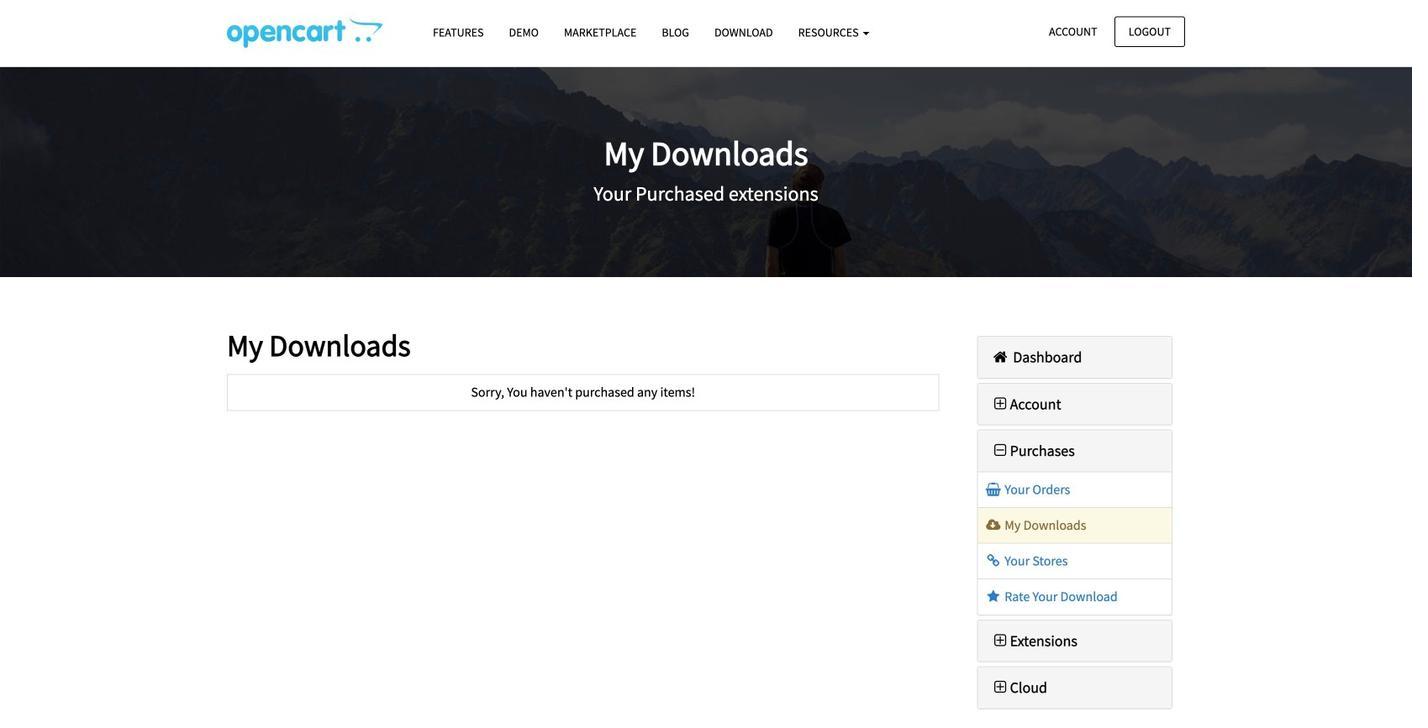 Task type: vqa. For each thing, say whether or not it's contained in the screenshot.
text box
no



Task type: describe. For each thing, give the bounding box(es) containing it.
plus square o image
[[991, 634, 1010, 649]]

minus square o image
[[991, 444, 1010, 459]]

cloud download image
[[985, 519, 1002, 533]]

opencart - downloads image
[[227, 18, 383, 48]]



Task type: locate. For each thing, give the bounding box(es) containing it.
star image
[[985, 591, 1002, 604]]

shopping basket image
[[985, 483, 1002, 497]]

1 plus square o image from the top
[[991, 397, 1010, 412]]

plus square o image down plus square o image
[[991, 681, 1010, 696]]

plus square o image
[[991, 397, 1010, 412], [991, 681, 1010, 696]]

1 vertical spatial plus square o image
[[991, 681, 1010, 696]]

link image
[[985, 555, 1002, 568]]

plus square o image up minus square o icon
[[991, 397, 1010, 412]]

2 plus square o image from the top
[[991, 681, 1010, 696]]

0 vertical spatial plus square o image
[[991, 397, 1010, 412]]

home image
[[991, 350, 1010, 365]]



